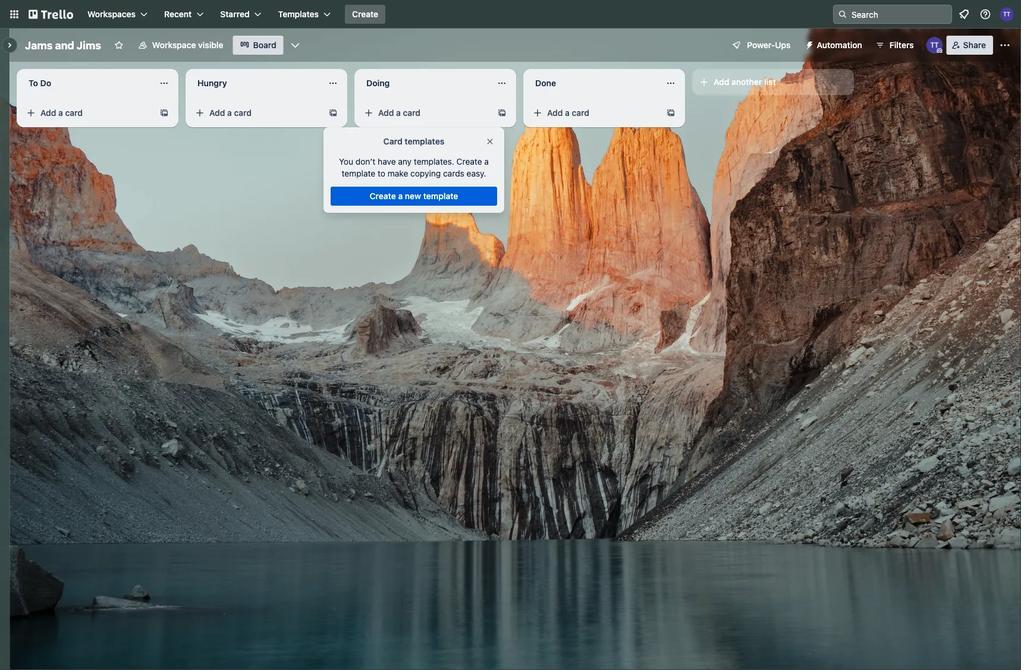 Task type: locate. For each thing, give the bounding box(es) containing it.
template down "cards"
[[423, 191, 458, 201]]

template down don't
[[342, 169, 376, 178]]

add a card button
[[21, 104, 155, 123], [190, 104, 324, 123], [359, 104, 493, 123], [528, 104, 662, 123]]

card down done text box
[[572, 108, 590, 118]]

new
[[405, 191, 421, 201]]

add a card button down done text box
[[528, 104, 662, 123]]

add a card up card
[[378, 108, 421, 118]]

a for done
[[565, 108, 570, 118]]

add a card down do
[[40, 108, 83, 118]]

primary element
[[0, 0, 1021, 29]]

add a card button for doing
[[359, 104, 493, 123]]

workspace
[[152, 40, 196, 50]]

add for doing
[[378, 108, 394, 118]]

add for done
[[547, 108, 563, 118]]

0 horizontal spatial terry turtle (terryturtle) image
[[927, 37, 943, 54]]

star or unstar board image
[[114, 40, 124, 50]]

terry turtle (terryturtle) image
[[1000, 7, 1014, 21], [927, 37, 943, 54]]

add left another
[[714, 77, 730, 87]]

a up easy.
[[484, 157, 489, 167]]

create for create
[[352, 9, 378, 19]]

automation button
[[800, 36, 870, 55]]

show menu image
[[999, 39, 1011, 51]]

add a card down the hungry
[[209, 108, 252, 118]]

add a card button down 'hungry' text field
[[190, 104, 324, 123]]

1 add a card from the left
[[40, 108, 83, 118]]

create inside primary "element"
[[352, 9, 378, 19]]

search image
[[838, 10, 848, 19]]

terry turtle (terryturtle) image right open information menu image at the top of page
[[1000, 7, 1014, 21]]

copying
[[411, 169, 441, 178]]

4 add a card from the left
[[547, 108, 590, 118]]

to
[[29, 78, 38, 88]]

power-ups button
[[724, 36, 798, 55]]

add up card
[[378, 108, 394, 118]]

recent button
[[157, 5, 211, 24]]

0 horizontal spatial create from template… image
[[497, 108, 507, 118]]

2 add a card button from the left
[[190, 104, 324, 123]]

this member is an admin of this board. image
[[937, 48, 943, 54]]

a for to do
[[58, 108, 63, 118]]

automation
[[817, 40, 862, 50]]

1 horizontal spatial terry turtle (terryturtle) image
[[1000, 7, 1014, 21]]

2 vertical spatial create
[[370, 191, 396, 201]]

1 vertical spatial create
[[457, 157, 482, 167]]

Search field
[[848, 5, 952, 23]]

1 card from the left
[[65, 108, 83, 118]]

4 add a card button from the left
[[528, 104, 662, 123]]

add a card down the done
[[547, 108, 590, 118]]

add down the done
[[547, 108, 563, 118]]

add
[[714, 77, 730, 87], [40, 108, 56, 118], [209, 108, 225, 118], [378, 108, 394, 118], [547, 108, 563, 118]]

workspaces button
[[80, 5, 155, 24]]

0 horizontal spatial template
[[342, 169, 376, 178]]

a for hungry
[[227, 108, 232, 118]]

open information menu image
[[980, 8, 992, 20]]

1 create from template… image from the left
[[497, 108, 507, 118]]

Done text field
[[528, 74, 659, 93]]

terry turtle (terryturtle) image right the filters
[[927, 37, 943, 54]]

create a new template button
[[331, 187, 497, 206]]

template inside create a new template button
[[423, 191, 458, 201]]

any
[[398, 157, 412, 167]]

template
[[342, 169, 376, 178], [423, 191, 458, 201]]

2 card from the left
[[234, 108, 252, 118]]

1 horizontal spatial create from template… image
[[328, 108, 338, 118]]

create from template… image
[[497, 108, 507, 118], [666, 108, 676, 118]]

add a card for doing
[[378, 108, 421, 118]]

cards
[[443, 169, 465, 178]]

2 create from template… image from the left
[[666, 108, 676, 118]]

0 notifications image
[[957, 7, 971, 21]]

jams
[[25, 39, 53, 51]]

to
[[378, 169, 385, 178]]

recent
[[164, 9, 192, 19]]

add a card button for to do
[[21, 104, 155, 123]]

add down the hungry
[[209, 108, 225, 118]]

create from template… image
[[159, 108, 169, 118], [328, 108, 338, 118]]

2 add a card from the left
[[209, 108, 252, 118]]

a inside you don't have any templates. create a template to make copying cards easy.
[[484, 157, 489, 167]]

add another list button
[[692, 69, 854, 95]]

a up card
[[396, 108, 401, 118]]

a
[[58, 108, 63, 118], [227, 108, 232, 118], [396, 108, 401, 118], [565, 108, 570, 118], [484, 157, 489, 167], [398, 191, 403, 201]]

3 add a card from the left
[[378, 108, 421, 118]]

0 horizontal spatial create from template… image
[[159, 108, 169, 118]]

a down to do text box
[[58, 108, 63, 118]]

hungry
[[198, 78, 227, 88]]

1 create from template… image from the left
[[159, 108, 169, 118]]

create
[[352, 9, 378, 19], [457, 157, 482, 167], [370, 191, 396, 201]]

card down 'hungry' text field
[[234, 108, 252, 118]]

filters
[[890, 40, 914, 50]]

doing
[[366, 78, 390, 88]]

add down do
[[40, 108, 56, 118]]

card
[[65, 108, 83, 118], [234, 108, 252, 118], [403, 108, 421, 118], [572, 108, 590, 118]]

card up card templates
[[403, 108, 421, 118]]

a down 'hungry' text field
[[227, 108, 232, 118]]

0 vertical spatial template
[[342, 169, 376, 178]]

Hungry text field
[[190, 74, 321, 93]]

Doing text field
[[359, 74, 490, 93]]

1 vertical spatial template
[[423, 191, 458, 201]]

add a card
[[40, 108, 83, 118], [209, 108, 252, 118], [378, 108, 421, 118], [547, 108, 590, 118]]

list
[[764, 77, 776, 87]]

add a card button down to do text box
[[21, 104, 155, 123]]

create a new template
[[370, 191, 458, 201]]

don't
[[356, 157, 376, 167]]

switch to… image
[[8, 8, 20, 20]]

1 horizontal spatial template
[[423, 191, 458, 201]]

1 horizontal spatial create from template… image
[[666, 108, 676, 118]]

add a card button for done
[[528, 104, 662, 123]]

a left new
[[398, 191, 403, 201]]

have
[[378, 157, 396, 167]]

add a card button up templates
[[359, 104, 493, 123]]

1 add a card button from the left
[[21, 104, 155, 123]]

card down to do text box
[[65, 108, 83, 118]]

card
[[384, 137, 403, 146]]

3 add a card button from the left
[[359, 104, 493, 123]]

add a card for to do
[[40, 108, 83, 118]]

card for to do
[[65, 108, 83, 118]]

0 vertical spatial create
[[352, 9, 378, 19]]

a down done text box
[[565, 108, 570, 118]]

create from template… image for to do
[[159, 108, 169, 118]]

4 card from the left
[[572, 108, 590, 118]]

Board name text field
[[19, 36, 107, 55]]

2 create from template… image from the left
[[328, 108, 338, 118]]

to do
[[29, 78, 51, 88]]

a for doing
[[396, 108, 401, 118]]

add another list
[[714, 77, 776, 87]]

3 card from the left
[[403, 108, 421, 118]]



Task type: describe. For each thing, give the bounding box(es) containing it.
workspace visible button
[[131, 36, 231, 55]]

0 vertical spatial terry turtle (terryturtle) image
[[1000, 7, 1014, 21]]

power-ups
[[747, 40, 791, 50]]

done
[[535, 78, 556, 88]]

share
[[964, 40, 986, 50]]

ups
[[775, 40, 791, 50]]

back to home image
[[29, 5, 73, 24]]

card templates
[[384, 137, 445, 146]]

power-
[[747, 40, 775, 50]]

templates.
[[414, 157, 454, 167]]

make
[[388, 169, 408, 178]]

and
[[55, 39, 74, 51]]

sm image
[[800, 36, 817, 52]]

1 vertical spatial terry turtle (terryturtle) image
[[927, 37, 943, 54]]

customize views image
[[290, 39, 301, 51]]

add a card for hungry
[[209, 108, 252, 118]]

visible
[[198, 40, 223, 50]]

jims
[[77, 39, 101, 51]]

starred button
[[213, 5, 269, 24]]

workspaces
[[87, 9, 136, 19]]

you
[[339, 157, 353, 167]]

To Do text field
[[21, 74, 152, 93]]

workspace visible
[[152, 40, 223, 50]]

templates
[[278, 9, 319, 19]]

add for hungry
[[209, 108, 225, 118]]

add a card button for hungry
[[190, 104, 324, 123]]

create for create a new template
[[370, 191, 396, 201]]

you don't have any templates. create a template to make copying cards easy.
[[339, 157, 489, 178]]

templates button
[[271, 5, 338, 24]]

create from template… image for done
[[666, 108, 676, 118]]

do
[[40, 78, 51, 88]]

create from template… image for hungry
[[328, 108, 338, 118]]

another
[[732, 77, 762, 87]]

filters button
[[872, 36, 918, 55]]

card for doing
[[403, 108, 421, 118]]

board
[[253, 40, 276, 50]]

create inside you don't have any templates. create a template to make copying cards easy.
[[457, 157, 482, 167]]

add for to do
[[40, 108, 56, 118]]

template inside you don't have any templates. create a template to make copying cards easy.
[[342, 169, 376, 178]]

create from template… image for doing
[[497, 108, 507, 118]]

board link
[[233, 36, 284, 55]]

card for hungry
[[234, 108, 252, 118]]

jams and jims
[[25, 39, 101, 51]]

card for done
[[572, 108, 590, 118]]

create button
[[345, 5, 386, 24]]

add a card for done
[[547, 108, 590, 118]]

share button
[[947, 36, 993, 55]]

templates
[[405, 137, 445, 146]]

starred
[[220, 9, 250, 19]]

easy.
[[467, 169, 486, 178]]

close popover image
[[485, 137, 495, 146]]



Task type: vqa. For each thing, say whether or not it's contained in the screenshot.
2023
no



